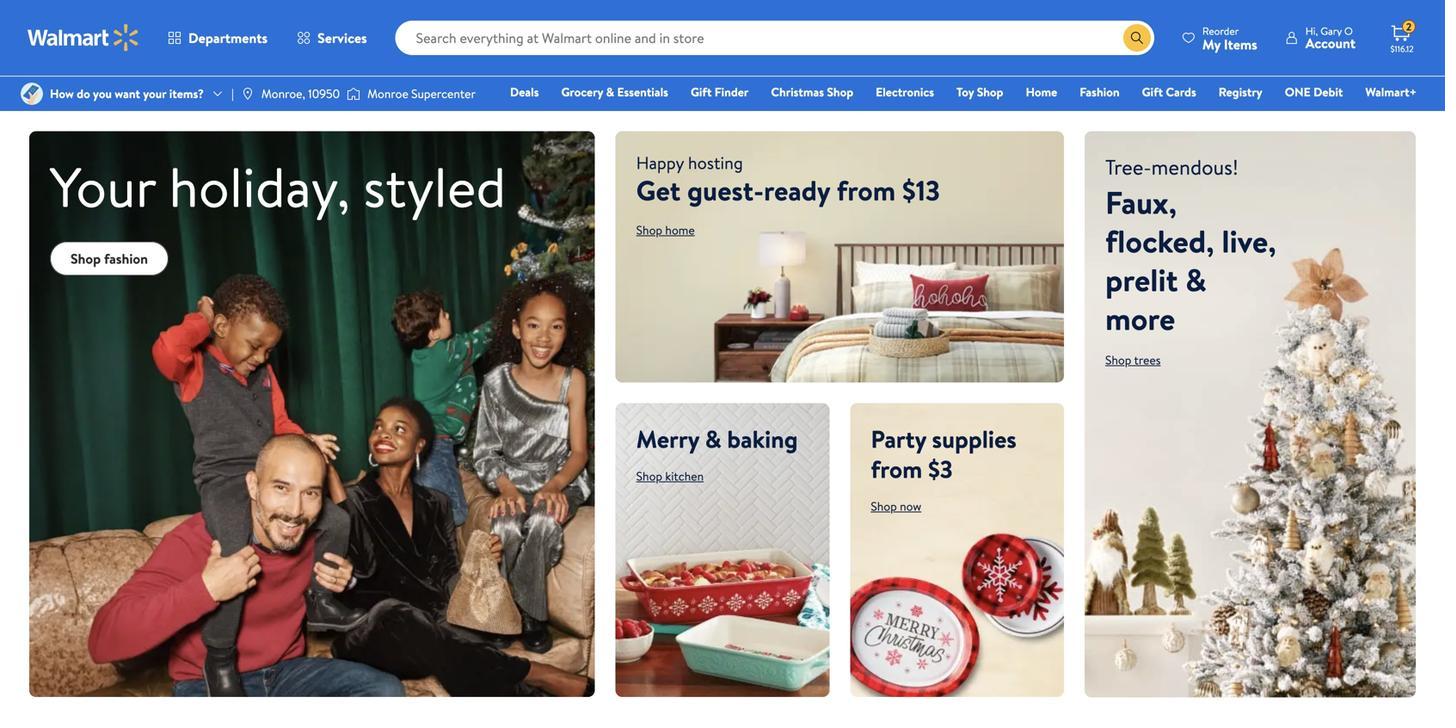Task type: describe. For each thing, give the bounding box(es) containing it.
& left bell
[[72, 48, 81, 67]]

toy
[[957, 83, 975, 100]]

monroe
[[368, 85, 409, 102]]

finder
[[715, 83, 749, 100]]

hi, gary o account
[[1306, 24, 1356, 53]]

$13
[[903, 171, 941, 209]]

women's for bag
[[339, 2, 392, 21]]

& right the grocery
[[606, 83, 615, 100]]

party
[[871, 422, 927, 456]]

gift for gift cards
[[1143, 83, 1164, 100]]

shop now link
[[871, 498, 922, 515]]

gift cards
[[1143, 83, 1197, 100]]

monroe supercenter
[[368, 85, 476, 102]]

Search search field
[[396, 21, 1155, 55]]

get guest-ready from $13
[[637, 171, 941, 209]]

button
[[623, 2, 665, 21]]

time and tru women's canvas mini tote bag with removable strap, natural
[[260, 2, 439, 59]]

shop now
[[871, 498, 922, 515]]

fashion
[[104, 249, 148, 268]]

shop for your holiday, styled
[[71, 249, 101, 268]]

shop right toy
[[977, 83, 1004, 100]]

grocery
[[562, 83, 604, 100]]

and for tote
[[293, 2, 314, 21]]

shop fashion link
[[50, 241, 169, 276]]

gift cards link
[[1135, 83, 1205, 101]]

registry
[[1219, 83, 1263, 100]]

jar
[[107, 67, 124, 86]]

guest-
[[688, 171, 764, 209]]

search icon image
[[1131, 31, 1145, 45]]

citrus
[[33, 48, 69, 67]]

electronics link
[[869, 83, 942, 101]]

gary
[[1321, 24, 1343, 38]]

ready
[[764, 171, 831, 209]]

grocery & essentials
[[562, 83, 669, 100]]

shop kitchen
[[637, 468, 704, 485]]

faux,
[[1106, 181, 1178, 224]]

walmart image
[[28, 24, 139, 52]]

options link for frosted
[[33, 74, 103, 101]]

kitchen
[[666, 468, 704, 485]]

& right "merry"
[[705, 422, 722, 456]]

one debit link
[[1278, 83, 1352, 101]]

cards
[[1167, 83, 1197, 100]]

strap,
[[260, 40, 295, 59]]

shop for get guest-ready from $13
[[637, 221, 663, 238]]

women's for flannel
[[567, 2, 620, 21]]

services button
[[282, 17, 382, 59]]

time and tru women's button down hooded flannel shirt, sizes xs-xxxl options
[[488, 2, 688, 69]]

departments
[[188, 28, 268, 47]]

deals
[[510, 83, 539, 100]]

mini
[[260, 21, 286, 40]]

 image for monroe, 10950
[[241, 87, 255, 101]]

essentials
[[618, 83, 669, 100]]

grocery & essentials link
[[554, 83, 676, 101]]

toy shop
[[957, 83, 1004, 100]]

candle
[[128, 67, 169, 86]]

merry
[[637, 422, 700, 456]]

0 vertical spatial from
[[837, 171, 896, 209]]

gift for gift finder
[[691, 83, 712, 100]]

tru for tote
[[317, 2, 335, 21]]

2-
[[182, 48, 194, 67]]

with
[[344, 21, 370, 40]]

christmas shop link
[[764, 83, 862, 101]]

fashion
[[1080, 83, 1120, 100]]

now
[[900, 498, 922, 515]]

reorder my items
[[1203, 24, 1258, 54]]

debit
[[1314, 83, 1344, 100]]

options inside time and tru women's button down hooded flannel shirt, sizes xs-xxxl options
[[502, 52, 544, 69]]

shop home
[[637, 221, 695, 238]]

wick
[[194, 48, 223, 67]]

your
[[50, 148, 156, 225]]

o
[[1345, 24, 1354, 38]]

bell
[[82, 67, 104, 86]]

homes
[[74, 29, 116, 48]]

monroe, 10950
[[262, 85, 340, 102]]

better homes & gardens 18oz citrus & balsam scented 2-wick frosted bell jar candle options
[[33, 29, 223, 96]]

shop for merry & baking
[[637, 468, 663, 485]]

gift finder
[[691, 83, 749, 100]]

party supplies from $3
[[871, 422, 1017, 486]]

xs-
[[488, 40, 509, 59]]

how do you want your items?
[[50, 85, 204, 102]]

options link for xxxl
[[488, 47, 558, 74]]

toy shop link
[[949, 83, 1012, 101]]

my
[[1203, 35, 1221, 54]]

xxxl
[[509, 40, 539, 59]]

prelit
[[1106, 258, 1179, 301]]

 image for how do you want your items?
[[21, 83, 43, 105]]



Task type: locate. For each thing, give the bounding box(es) containing it.
1 horizontal spatial options
[[502, 52, 544, 69]]

1 horizontal spatial time
[[488, 2, 517, 21]]

2 tru from the left
[[545, 2, 563, 21]]

more
[[1106, 297, 1176, 340]]

1 vertical spatial options
[[46, 79, 89, 96]]

gift finder link
[[683, 83, 757, 101]]

from inside party supplies from $3
[[871, 452, 923, 486]]

women's inside time and tru women's canvas mini tote bag with removable strap, natural
[[339, 2, 392, 21]]

product group containing time and tru women's canvas mini tote bag with removable strap, natural
[[260, 0, 464, 101]]

sizes
[[659, 21, 688, 40]]

home
[[1026, 83, 1058, 100]]

time inside time and tru women's button down hooded flannel shirt, sizes xs-xxxl options
[[488, 2, 517, 21]]

 image
[[21, 83, 43, 105], [347, 85, 361, 102], [241, 87, 255, 101]]

0 horizontal spatial women's
[[339, 2, 392, 21]]

& right homes
[[120, 29, 129, 48]]

product group containing time and tru women's button down hooded flannel shirt, sizes xs-xxxl
[[488, 0, 692, 101]]

2 women's from the left
[[567, 2, 620, 21]]

&
[[120, 29, 129, 48], [72, 48, 81, 67], [606, 83, 615, 100], [1186, 258, 1207, 301], [705, 422, 722, 456]]

0 horizontal spatial options link
[[33, 74, 103, 101]]

options link down citrus
[[33, 74, 103, 101]]

2 and from the left
[[520, 2, 542, 21]]

supercenter
[[412, 85, 476, 102]]

 image for monroe supercenter
[[347, 85, 361, 102]]

scented
[[130, 48, 179, 67]]

shop kitchen link
[[637, 468, 704, 485]]

your holiday, styled
[[50, 148, 506, 225]]

|
[[232, 85, 234, 102]]

shop left trees
[[1106, 351, 1132, 368]]

product group containing better homes & gardens 18oz citrus & balsam scented 2-wick frosted bell jar candle
[[33, 0, 236, 101]]

you
[[93, 85, 112, 102]]

 image left the how
[[21, 83, 43, 105]]

1 women's from the left
[[339, 2, 392, 21]]

2
[[1407, 20, 1413, 34]]

1 horizontal spatial and
[[520, 2, 542, 21]]

christmas
[[771, 83, 825, 100]]

fashion link
[[1073, 83, 1128, 101]]

christmas shop
[[771, 83, 854, 100]]

18oz
[[185, 29, 211, 48]]

deals link
[[503, 83, 547, 101]]

one debit
[[1286, 83, 1344, 100]]

time up strap,
[[260, 2, 289, 21]]

women's up services
[[339, 2, 392, 21]]

gift left the finder
[[691, 83, 712, 100]]

shop right the christmas
[[827, 83, 854, 100]]

and left bag
[[293, 2, 314, 21]]

tru right tote
[[317, 2, 335, 21]]

shop left fashion
[[71, 249, 101, 268]]

$3
[[929, 452, 953, 486]]

shop fashion
[[71, 249, 148, 268]]

monroe,
[[262, 85, 305, 102]]

1 and from the left
[[293, 2, 314, 21]]

want
[[115, 85, 140, 102]]

services
[[318, 28, 367, 47]]

live,
[[1223, 219, 1277, 262]]

items
[[1225, 35, 1258, 54]]

2 time from the left
[[488, 2, 517, 21]]

0 horizontal spatial  image
[[21, 83, 43, 105]]

from
[[837, 171, 896, 209], [871, 452, 923, 486]]

shop for party supplies from $3
[[871, 498, 897, 515]]

items?
[[169, 85, 204, 102]]

account
[[1306, 34, 1356, 53]]

and inside time and tru women's canvas mini tote bag with removable strap, natural
[[293, 2, 314, 21]]

one
[[1286, 83, 1311, 100]]

gardens
[[132, 29, 182, 48]]

merry & baking
[[637, 422, 798, 456]]

shop for faux, flocked, live, prelit & more
[[1106, 351, 1132, 368]]

0 horizontal spatial tru
[[317, 2, 335, 21]]

and for hooded
[[520, 2, 542, 21]]

0 horizontal spatial options
[[46, 79, 89, 96]]

1 tru from the left
[[317, 2, 335, 21]]

walmart+ link
[[1358, 83, 1425, 101]]

shop left home
[[637, 221, 663, 238]]

time for down
[[488, 2, 517, 21]]

shop home link
[[637, 221, 695, 238]]

women's left shirt,
[[567, 2, 620, 21]]

options inside better homes & gardens 18oz citrus & balsam scented 2-wick frosted bell jar candle options
[[46, 79, 89, 96]]

gift left cards
[[1143, 83, 1164, 100]]

reorder
[[1203, 24, 1240, 38]]

2 gift from the left
[[1143, 83, 1164, 100]]

2 horizontal spatial  image
[[347, 85, 361, 102]]

canvas
[[396, 2, 438, 21]]

home
[[666, 221, 695, 238]]

departments button
[[153, 17, 282, 59]]

1 horizontal spatial gift
[[1143, 83, 1164, 100]]

options link up deals link on the top of the page
[[488, 47, 558, 74]]

hooded
[[526, 21, 574, 40]]

get
[[637, 171, 681, 209]]

3 product group from the left
[[488, 0, 692, 101]]

hi,
[[1306, 24, 1319, 38]]

and up xxxl
[[520, 2, 542, 21]]

holiday,
[[169, 148, 350, 225]]

& right "prelit"
[[1186, 258, 1207, 301]]

1 time from the left
[[260, 2, 289, 21]]

1 horizontal spatial  image
[[241, 87, 255, 101]]

1 vertical spatial from
[[871, 452, 923, 486]]

tru inside time and tru women's button down hooded flannel shirt, sizes xs-xxxl options
[[545, 2, 563, 21]]

and
[[293, 2, 314, 21], [520, 2, 542, 21]]

1 product group from the left
[[33, 0, 236, 101]]

& inside faux, flocked, live, prelit & more
[[1186, 258, 1207, 301]]

and inside time and tru women's button down hooded flannel shirt, sizes xs-xxxl options
[[520, 2, 542, 21]]

options link
[[488, 47, 558, 74], [33, 74, 103, 101]]

from up shop now link
[[871, 452, 923, 486]]

1 horizontal spatial women's
[[567, 2, 620, 21]]

0 vertical spatial options
[[502, 52, 544, 69]]

from left $13 at the top
[[837, 171, 896, 209]]

0 horizontal spatial time
[[260, 2, 289, 21]]

bag
[[318, 21, 341, 40]]

shop left now
[[871, 498, 897, 515]]

shop left kitchen
[[637, 468, 663, 485]]

$116.12
[[1391, 43, 1415, 55]]

electronics
[[876, 83, 935, 100]]

walmart+
[[1366, 83, 1418, 100]]

shop
[[827, 83, 854, 100], [977, 83, 1004, 100], [637, 221, 663, 238], [71, 249, 101, 268], [1106, 351, 1132, 368], [637, 468, 663, 485], [871, 498, 897, 515]]

down
[[488, 21, 523, 40]]

shirt,
[[624, 21, 655, 40]]

1 horizontal spatial tru
[[545, 2, 563, 21]]

 image right the 10950
[[347, 85, 361, 102]]

tote
[[289, 21, 315, 40]]

flocked,
[[1106, 219, 1215, 262]]

Walmart Site-Wide search field
[[396, 21, 1155, 55]]

tru for hooded
[[545, 2, 563, 21]]

1 horizontal spatial product group
[[260, 0, 464, 101]]

time inside time and tru women's canvas mini tote bag with removable strap, natural
[[260, 2, 289, 21]]

product group
[[33, 0, 236, 101], [260, 0, 464, 101], [488, 0, 692, 101]]

time for mini
[[260, 2, 289, 21]]

 image right |
[[241, 87, 255, 101]]

0 horizontal spatial product group
[[33, 0, 236, 101]]

2 horizontal spatial product group
[[488, 0, 692, 101]]

your
[[143, 85, 166, 102]]

1 gift from the left
[[691, 83, 712, 100]]

shop trees
[[1106, 351, 1161, 368]]

home link
[[1019, 83, 1066, 101]]

options down citrus
[[46, 79, 89, 96]]

supplies
[[933, 422, 1017, 456]]

trees
[[1135, 351, 1161, 368]]

tru left flannel
[[545, 2, 563, 21]]

how
[[50, 85, 74, 102]]

time up xs-
[[488, 2, 517, 21]]

0 horizontal spatial gift
[[691, 83, 712, 100]]

2 product group from the left
[[260, 0, 464, 101]]

10950
[[308, 85, 340, 102]]

0 horizontal spatial and
[[293, 2, 314, 21]]

do
[[77, 85, 90, 102]]

balsam
[[85, 48, 127, 67]]

flannel
[[578, 21, 620, 40]]

frosted
[[33, 67, 78, 86]]

1 horizontal spatial options link
[[488, 47, 558, 74]]

baking
[[728, 422, 798, 456]]

tru inside time and tru women's canvas mini tote bag with removable strap, natural
[[317, 2, 335, 21]]

options up deals link on the top of the page
[[502, 52, 544, 69]]

women's inside time and tru women's button down hooded flannel shirt, sizes xs-xxxl options
[[567, 2, 620, 21]]



Task type: vqa. For each thing, say whether or not it's contained in the screenshot.
Hi, Gary O Account
yes



